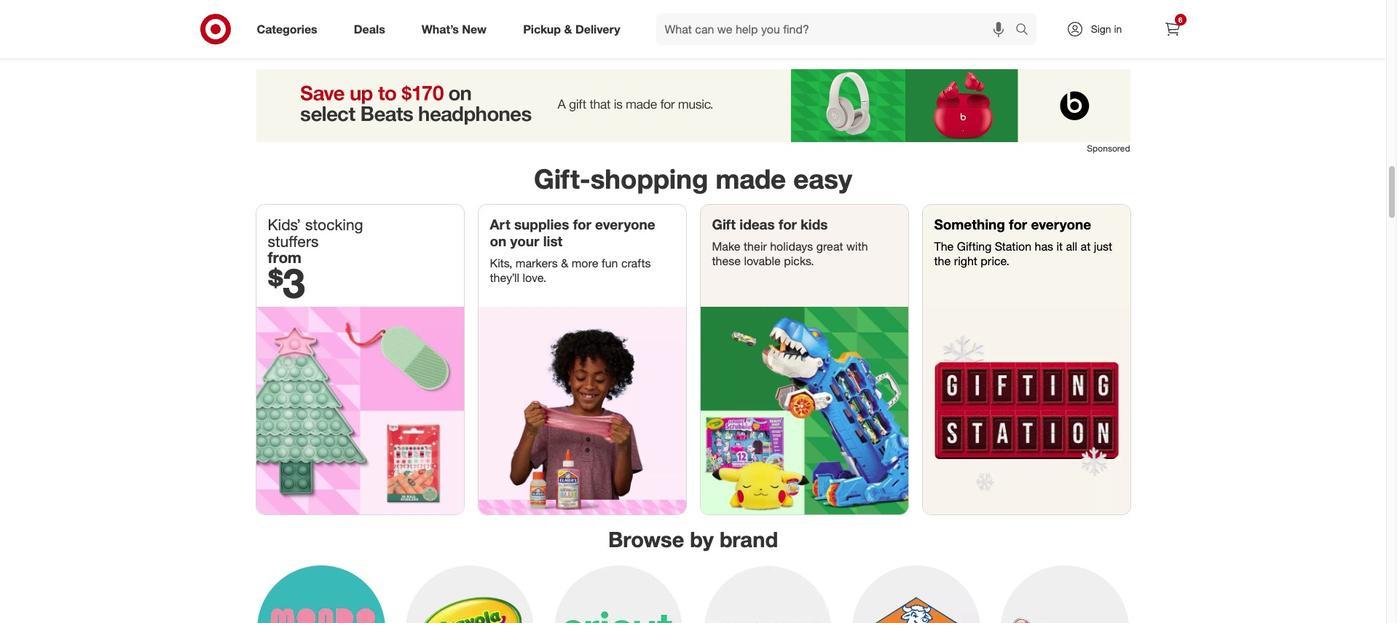 Task type: describe. For each thing, give the bounding box(es) containing it.
cart for 2nd "add to cart" button from left
[[704, 25, 721, 36]]

station
[[995, 239, 1032, 254]]

gift-shopping made easy
[[534, 162, 853, 195]]

at
[[1081, 239, 1091, 254]]

love.
[[523, 270, 547, 285]]

kids' stocking stuffers from
[[268, 215, 363, 266]]

by
[[690, 526, 714, 552]]

your
[[510, 233, 540, 249]]

on
[[490, 233, 507, 249]]

these
[[712, 254, 741, 268]]

add for fourth "add to cart" button from the left
[[1105, 25, 1121, 36]]

cart for 2nd "add to cart" button from the right
[[991, 25, 1008, 36]]

stocking
[[305, 215, 363, 234]]

deals
[[354, 22, 385, 36]]

all
[[1066, 239, 1078, 254]]

for inside something for everyone the gifting station has it all at just the right price.
[[1009, 216, 1028, 233]]

supplies
[[514, 216, 569, 233]]

gifting station image
[[923, 306, 1131, 514]]

What can we help you find? suggestions appear below search field
[[656, 13, 1019, 45]]

ideas
[[740, 216, 775, 233]]

gift
[[712, 216, 736, 233]]

2 add to cart from the left
[[674, 25, 721, 36]]

more
[[572, 256, 599, 270]]

right
[[954, 254, 978, 268]]

1 add to cart from the left
[[530, 25, 577, 36]]

1 add to cart button from the left
[[495, 19, 612, 43]]

pickup
[[523, 22, 561, 36]]

kits,
[[490, 256, 513, 270]]

from
[[268, 247, 302, 266]]

their
[[744, 239, 767, 254]]

delivery
[[576, 22, 621, 36]]

advertisement region
[[256, 69, 1131, 142]]

gift-
[[534, 162, 591, 195]]

add for 2nd "add to cart" button from left
[[674, 25, 691, 36]]

pickup & delivery
[[523, 22, 621, 36]]

browse
[[608, 526, 684, 552]]

markers
[[516, 256, 558, 270]]

great
[[817, 239, 844, 254]]

categories link
[[244, 13, 336, 45]]

to for 4th "add to cart" button from the right
[[549, 25, 558, 36]]

sign
[[1091, 23, 1112, 35]]

kids
[[801, 216, 828, 233]]

everyone inside something for everyone the gifting station has it all at just the right price.
[[1032, 216, 1092, 233]]

to for 2nd "add to cart" button from the right
[[980, 25, 988, 36]]

2 add to cart button from the left
[[639, 19, 756, 43]]

gift ideas for kids make their holidays great with these lovable picks.
[[712, 216, 868, 268]]

6
[[1179, 15, 1183, 24]]

& inside art supplies for everyone on your list kits, markers & more fun crafts they'll love.
[[561, 256, 569, 270]]

to for 2nd "add to cart" button from left
[[693, 25, 701, 36]]

what's new link
[[409, 13, 505, 45]]

with
[[847, 239, 868, 254]]

deals link
[[342, 13, 404, 45]]

what's
[[422, 22, 459, 36]]

list
[[543, 233, 563, 249]]

gifting
[[957, 239, 992, 254]]

holidays
[[770, 239, 813, 254]]

sign in link
[[1054, 13, 1145, 45]]



Task type: vqa. For each thing, say whether or not it's contained in the screenshot.
top Orders
no



Task type: locate. For each thing, give the bounding box(es) containing it.
for up 'station'
[[1009, 216, 1028, 233]]

it
[[1057, 239, 1063, 254]]

to for fourth "add to cart" button from the left
[[1124, 25, 1132, 36]]

what's new
[[422, 22, 487, 36]]

for inside gift ideas for kids make their holidays great with these lovable picks.
[[779, 216, 797, 233]]

in
[[1115, 23, 1122, 35]]

1 for from the left
[[573, 216, 592, 233]]

3 cart from the left
[[991, 25, 1008, 36]]

art supplies for everyone on your list kits, markers & more fun crafts they'll love.
[[490, 216, 656, 285]]

make
[[712, 239, 741, 254]]

1 horizontal spatial for
[[779, 216, 797, 233]]

the
[[935, 239, 954, 254]]

sign in
[[1091, 23, 1122, 35]]

&
[[564, 22, 572, 36], [561, 256, 569, 270]]

shopping
[[591, 162, 709, 195]]

price.
[[981, 254, 1010, 268]]

for
[[573, 216, 592, 233], [779, 216, 797, 233], [1009, 216, 1028, 233]]

4 add to cart from the left
[[1105, 25, 1151, 36]]

add for 2nd "add to cart" button from the right
[[961, 25, 978, 36]]

6 link
[[1157, 13, 1189, 45]]

the
[[935, 254, 951, 268]]

art
[[490, 216, 511, 233]]

pickup & delivery link
[[511, 13, 639, 45]]

search
[[1009, 23, 1044, 38]]

easy
[[794, 162, 853, 195]]

crafts
[[622, 256, 651, 270]]

0 horizontal spatial for
[[573, 216, 592, 233]]

just
[[1094, 239, 1113, 254]]

1 everyone from the left
[[595, 216, 656, 233]]

something
[[935, 216, 1006, 233]]

new
[[462, 22, 487, 36]]

2 everyone from the left
[[1032, 216, 1092, 233]]

for right list
[[573, 216, 592, 233]]

everyone up the crafts at top left
[[595, 216, 656, 233]]

stuffers
[[268, 231, 319, 250]]

add for 4th "add to cart" button from the right
[[530, 25, 547, 36]]

for for kids
[[779, 216, 797, 233]]

something for everyone the gifting station has it all at just the right price.
[[935, 216, 1113, 268]]

1 vertical spatial &
[[561, 256, 569, 270]]

& right pickup
[[564, 22, 572, 36]]

categories
[[257, 22, 318, 36]]

they'll
[[490, 270, 520, 285]]

2 horizontal spatial for
[[1009, 216, 1028, 233]]

everyone
[[595, 216, 656, 233], [1032, 216, 1092, 233]]

for up the "holidays"
[[779, 216, 797, 233]]

& left more
[[561, 256, 569, 270]]

4 to from the left
[[1124, 25, 1132, 36]]

for for everyone
[[573, 216, 592, 233]]

browse by brand
[[608, 526, 778, 552]]

3 add from the left
[[961, 25, 978, 36]]

to
[[549, 25, 558, 36], [693, 25, 701, 36], [980, 25, 988, 36], [1124, 25, 1132, 36]]

4 cart from the left
[[1134, 25, 1151, 36]]

1 add from the left
[[530, 25, 547, 36]]

lovable
[[744, 254, 781, 268]]

sponsored
[[1087, 143, 1131, 154]]

2 for from the left
[[779, 216, 797, 233]]

kids'
[[268, 215, 301, 234]]

1 horizontal spatial everyone
[[1032, 216, 1092, 233]]

3 add to cart from the left
[[961, 25, 1008, 36]]

carousel region
[[256, 0, 1195, 57]]

3 for from the left
[[1009, 216, 1028, 233]]

search button
[[1009, 13, 1044, 48]]

add to cart button
[[495, 19, 612, 43], [639, 19, 756, 43], [926, 19, 1043, 43], [1069, 19, 1187, 43]]

0 vertical spatial &
[[564, 22, 572, 36]]

2 add from the left
[[674, 25, 691, 36]]

0 horizontal spatial everyone
[[595, 216, 656, 233]]

3 to from the left
[[980, 25, 988, 36]]

4 add to cart button from the left
[[1069, 19, 1187, 43]]

fun
[[602, 256, 618, 270]]

picks.
[[784, 254, 814, 268]]

add
[[530, 25, 547, 36], [674, 25, 691, 36], [961, 25, 978, 36], [1105, 25, 1121, 36]]

cart for fourth "add to cart" button from the left
[[1134, 25, 1151, 36]]

cart for 4th "add to cart" button from the right
[[560, 25, 577, 36]]

$3
[[268, 258, 305, 307]]

has
[[1035, 239, 1054, 254]]

2 cart from the left
[[704, 25, 721, 36]]

4 add from the left
[[1105, 25, 1121, 36]]

add to cart
[[530, 25, 577, 36], [674, 25, 721, 36], [961, 25, 1008, 36], [1105, 25, 1151, 36]]

for inside art supplies for everyone on your list kits, markers & more fun crafts they'll love.
[[573, 216, 592, 233]]

brand
[[720, 526, 778, 552]]

everyone inside art supplies for everyone on your list kits, markers & more fun crafts they'll love.
[[595, 216, 656, 233]]

made
[[716, 162, 786, 195]]

1 to from the left
[[549, 25, 558, 36]]

cart
[[560, 25, 577, 36], [704, 25, 721, 36], [991, 25, 1008, 36], [1134, 25, 1151, 36]]

everyone up it
[[1032, 216, 1092, 233]]

3 add to cart button from the left
[[926, 19, 1043, 43]]

1 cart from the left
[[560, 25, 577, 36]]

2 to from the left
[[693, 25, 701, 36]]



